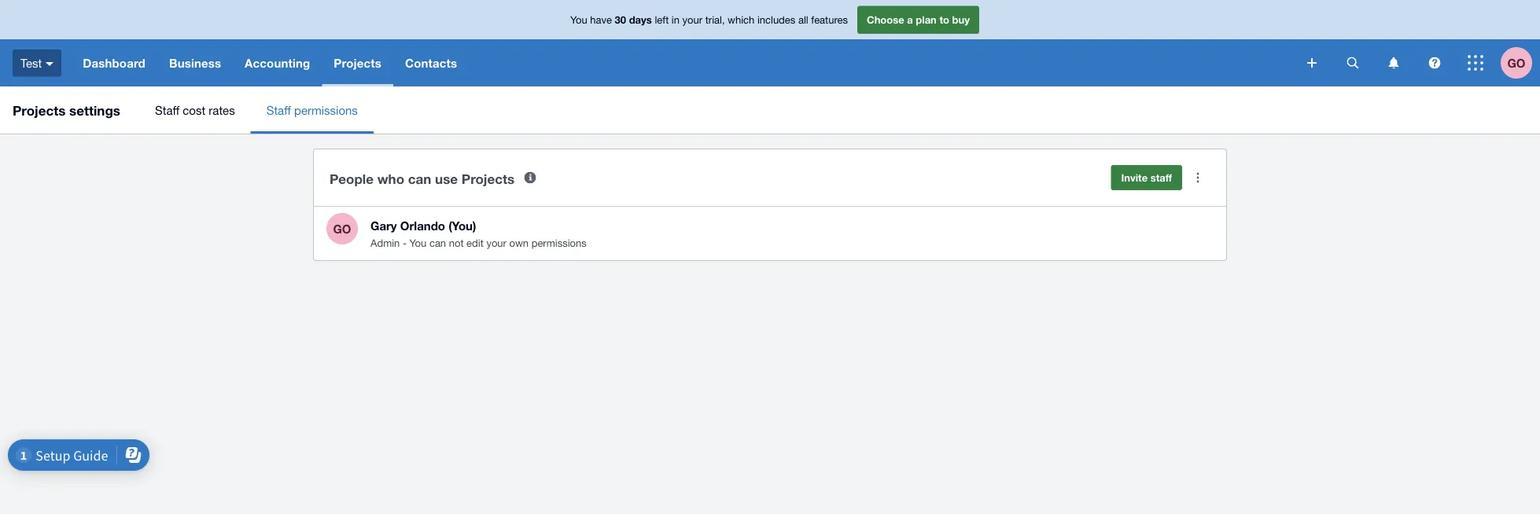 Task type: locate. For each thing, give the bounding box(es) containing it.
can
[[408, 171, 432, 187], [430, 237, 446, 249]]

projects right use
[[462, 171, 515, 187]]

0 horizontal spatial staff
[[155, 103, 180, 117]]

choose a plan to buy
[[867, 14, 970, 26]]

navigation
[[71, 39, 1297, 87]]

can left use
[[408, 171, 432, 187]]

projects
[[334, 56, 382, 70], [13, 102, 66, 118], [462, 171, 515, 187]]

all
[[799, 14, 809, 26]]

your inside banner
[[683, 14, 703, 26]]

you inside gary orlando (you) admin - you can not edit your own permissions
[[410, 237, 427, 249]]

use
[[435, 171, 458, 187]]

projects down 'test' popup button
[[13, 102, 66, 118]]

people
[[330, 171, 374, 187]]

svg image
[[1468, 55, 1484, 71], [1348, 57, 1359, 69], [1389, 57, 1400, 69], [1429, 57, 1441, 69], [1308, 58, 1317, 68]]

1 staff from the left
[[155, 103, 180, 117]]

2 vertical spatial projects
[[462, 171, 515, 187]]

accounting button
[[233, 39, 322, 87]]

1 horizontal spatial go
[[1508, 56, 1526, 70]]

0 horizontal spatial your
[[487, 237, 507, 249]]

banner
[[0, 0, 1541, 87]]

projects button
[[322, 39, 393, 87]]

you left "have"
[[571, 14, 588, 26]]

staff inside 'link'
[[267, 103, 291, 117]]

2 horizontal spatial projects
[[462, 171, 515, 187]]

test
[[20, 56, 42, 70]]

not
[[449, 237, 464, 249]]

2 staff from the left
[[267, 103, 291, 117]]

0 vertical spatial permissions
[[294, 103, 358, 117]]

people who can use projects
[[330, 171, 515, 187]]

navigation containing dashboard
[[71, 39, 1297, 87]]

have
[[590, 14, 612, 26]]

projects for projects settings
[[13, 102, 66, 118]]

go
[[1508, 56, 1526, 70], [333, 222, 351, 236]]

gary
[[371, 219, 397, 233]]

staff cost rates
[[155, 103, 235, 117]]

projects inside popup button
[[334, 56, 382, 70]]

your right edit
[[487, 237, 507, 249]]

in
[[672, 14, 680, 26]]

cost
[[183, 103, 206, 117]]

svg image
[[46, 62, 54, 66]]

which
[[728, 14, 755, 26]]

1 horizontal spatial your
[[683, 14, 703, 26]]

you right -
[[410, 237, 427, 249]]

left
[[655, 14, 669, 26]]

edit
[[467, 237, 484, 249]]

staff left cost
[[155, 103, 180, 117]]

1 horizontal spatial projects
[[334, 56, 382, 70]]

accounting
[[245, 56, 310, 70]]

go inside popup button
[[1508, 56, 1526, 70]]

1 vertical spatial permissions
[[532, 237, 587, 249]]

permissions right own
[[532, 237, 587, 249]]

business button
[[157, 39, 233, 87]]

1 vertical spatial you
[[410, 237, 427, 249]]

banner containing dashboard
[[0, 0, 1541, 87]]

-
[[403, 237, 407, 249]]

permissions
[[294, 103, 358, 117], [532, 237, 587, 249]]

projects up staff permissions
[[334, 56, 382, 70]]

1 horizontal spatial staff
[[267, 103, 291, 117]]

can left not
[[430, 237, 446, 249]]

navigation inside banner
[[71, 39, 1297, 87]]

0 vertical spatial projects
[[334, 56, 382, 70]]

contacts
[[405, 56, 457, 70]]

projects settings
[[13, 102, 120, 118]]

(you)
[[449, 219, 476, 233]]

includes
[[758, 14, 796, 26]]

1 horizontal spatial you
[[571, 14, 588, 26]]

1 vertical spatial can
[[430, 237, 446, 249]]

staff permissions link
[[251, 87, 374, 134]]

0 horizontal spatial go
[[333, 222, 351, 236]]

permissions down projects popup button
[[294, 103, 358, 117]]

1 vertical spatial your
[[487, 237, 507, 249]]

staff for staff permissions
[[267, 103, 291, 117]]

settings
[[69, 102, 120, 118]]

0 horizontal spatial you
[[410, 237, 427, 249]]

1 vertical spatial projects
[[13, 102, 66, 118]]

0 horizontal spatial projects
[[13, 102, 66, 118]]

dashboard
[[83, 56, 146, 70]]

you
[[571, 14, 588, 26], [410, 237, 427, 249]]

0 vertical spatial you
[[571, 14, 588, 26]]

staff down accounting
[[267, 103, 291, 117]]

1 horizontal spatial permissions
[[532, 237, 587, 249]]

staff
[[155, 103, 180, 117], [267, 103, 291, 117]]

0 vertical spatial your
[[683, 14, 703, 26]]

0 vertical spatial can
[[408, 171, 432, 187]]

0 vertical spatial go
[[1508, 56, 1526, 70]]

your right in
[[683, 14, 703, 26]]

0 horizontal spatial permissions
[[294, 103, 358, 117]]

your
[[683, 14, 703, 26], [487, 237, 507, 249]]



Task type: vqa. For each thing, say whether or not it's contained in the screenshot.
rates
yes



Task type: describe. For each thing, give the bounding box(es) containing it.
trial,
[[706, 14, 725, 26]]

permissions inside 'link'
[[294, 103, 358, 117]]

plan
[[916, 14, 937, 26]]

orlando
[[400, 219, 445, 233]]

business
[[169, 56, 221, 70]]

test button
[[0, 39, 71, 87]]

who
[[378, 171, 405, 187]]

more info image
[[515, 162, 546, 194]]

admin
[[371, 237, 400, 249]]

30
[[615, 14, 626, 26]]

invite staff
[[1122, 172, 1173, 184]]

a
[[908, 14, 913, 26]]

buy
[[953, 14, 970, 26]]

can inside gary orlando (you) admin - you can not edit your own permissions
[[430, 237, 446, 249]]

staff for staff cost rates
[[155, 103, 180, 117]]

rates
[[209, 103, 235, 117]]

invite staff button
[[1111, 165, 1183, 190]]

contacts button
[[393, 39, 469, 87]]

features
[[812, 14, 848, 26]]

to
[[940, 14, 950, 26]]

your inside gary orlando (you) admin - you can not edit your own permissions
[[487, 237, 507, 249]]

you have 30 days left in your trial, which includes all features
[[571, 14, 848, 26]]

gary orlando (you) admin - you can not edit your own permissions
[[371, 219, 587, 249]]

staff
[[1151, 172, 1173, 184]]

more options image
[[1183, 162, 1214, 194]]

projects for projects
[[334, 56, 382, 70]]

invite
[[1122, 172, 1148, 184]]

permissions inside gary orlando (you) admin - you can not edit your own permissions
[[532, 237, 587, 249]]

choose
[[867, 14, 905, 26]]

dashboard link
[[71, 39, 157, 87]]

staff permissions
[[267, 103, 358, 117]]

days
[[629, 14, 652, 26]]

own
[[510, 237, 529, 249]]

1 vertical spatial go
[[333, 222, 351, 236]]

go button
[[1501, 39, 1541, 87]]

you inside banner
[[571, 14, 588, 26]]

staff cost rates link
[[139, 87, 251, 134]]



